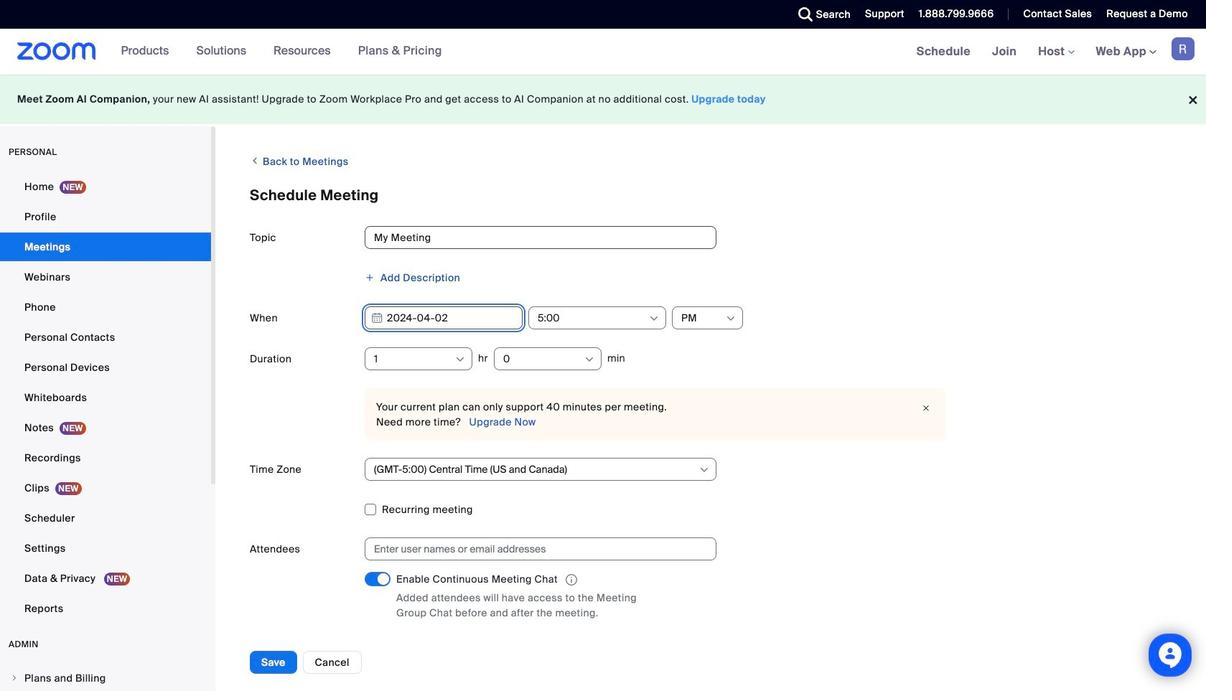 Task type: vqa. For each thing, say whether or not it's contained in the screenshot.
"Add to Yahoo Calendar" image at the right of the page
no



Task type: locate. For each thing, give the bounding box(es) containing it.
application
[[396, 572, 669, 588]]

footer
[[0, 75, 1206, 124]]

menu item
[[0, 665, 211, 691]]

My Meeting text field
[[365, 226, 717, 249]]

show options image
[[648, 313, 660, 325], [725, 313, 737, 325], [454, 354, 466, 365], [584, 354, 595, 365], [699, 465, 710, 476]]

profile picture image
[[1172, 37, 1195, 60]]

banner
[[0, 29, 1206, 75]]

Persistent Chat, enter email address,Enter user names or email addresses text field
[[374, 538, 694, 560]]

add image
[[365, 273, 375, 283]]

select time zone text field
[[374, 459, 698, 480]]

personal menu menu
[[0, 172, 211, 625]]

close image
[[918, 401, 935, 416]]

product information navigation
[[110, 29, 453, 75]]

select start time text field
[[538, 307, 648, 329]]

option group
[[365, 639, 1172, 662]]



Task type: describe. For each thing, give the bounding box(es) containing it.
zoom logo image
[[17, 42, 96, 60]]

right image
[[10, 674, 19, 683]]

left image
[[250, 154, 260, 168]]

learn more about enable continuous meeting chat image
[[561, 574, 582, 587]]

meetings navigation
[[906, 29, 1206, 75]]

choose date text field
[[365, 307, 523, 330]]



